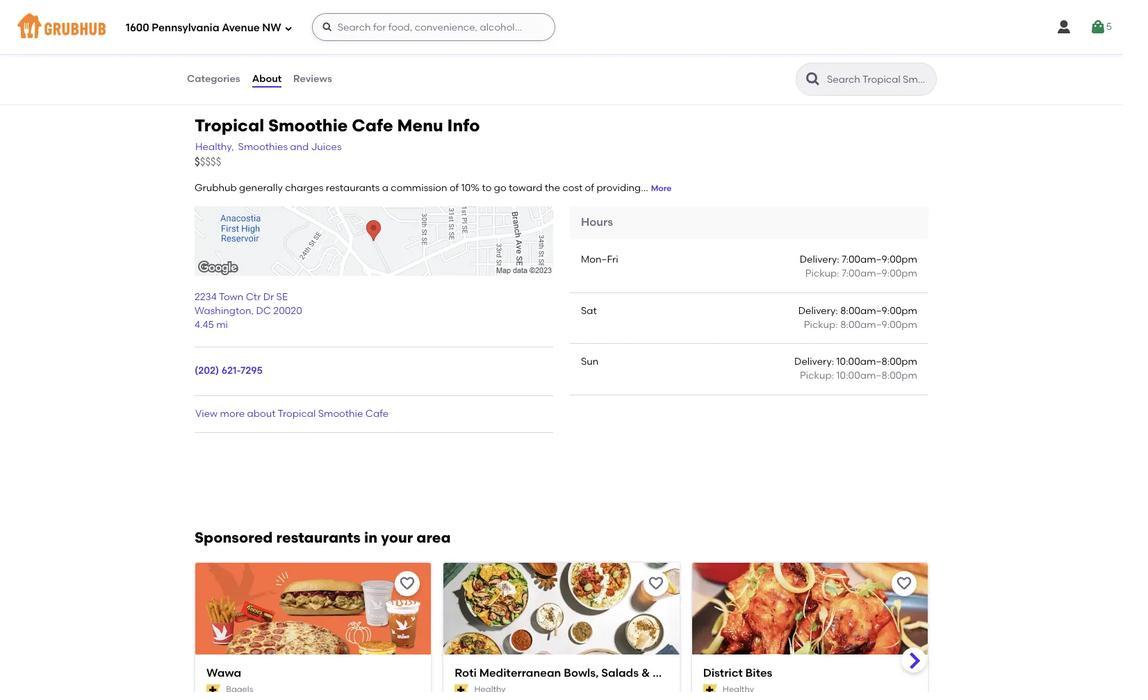 Task type: describe. For each thing, give the bounding box(es) containing it.
7:00am–9:00pm for delivery: 7:00am–9:00pm
[[842, 254, 917, 265]]

Search for food, convenience, alcohol... search field
[[312, 13, 555, 41]]

7:00am–9:00pm for pickup: 7:00am–9:00pm
[[842, 268, 917, 280]]

roti mediterranean bowls, salads & pitas
[[455, 666, 680, 680]]

nw
[[262, 21, 281, 34]]

ctr
[[246, 291, 261, 303]]

se
[[276, 291, 288, 303]]

charges
[[285, 182, 324, 194]]

delivery: 8:00am–9:00pm
[[798, 305, 917, 317]]

healthy, smoothies and juices
[[195, 141, 342, 153]]

salads
[[601, 666, 639, 680]]

save this restaurant button for district
[[892, 571, 917, 596]]

$
[[195, 156, 200, 168]]

7295
[[241, 365, 263, 377]]

to
[[482, 182, 492, 194]]

pitas
[[653, 666, 680, 680]]

commission
[[391, 182, 447, 194]]

generally
[[239, 182, 283, 194]]

reviews button
[[293, 54, 333, 104]]

dr
[[263, 291, 274, 303]]

roti mediterranean bowls, salads & pitas logo image
[[444, 563, 680, 680]]

2234
[[195, 291, 217, 303]]

pickup: for pickup: 10:00am–8:00pm
[[800, 370, 834, 382]]

avenue
[[222, 21, 260, 34]]

roti mediterranean bowls, salads & pitas link
[[455, 666, 680, 681]]

delivery: for pickup: 10:00am–8:00pm
[[794, 356, 834, 368]]

0 horizontal spatial svg image
[[322, 22, 333, 33]]

and
[[290, 141, 309, 153]]

grubhub
[[195, 182, 237, 194]]

categories button
[[186, 54, 241, 104]]

(202) 621-7295
[[195, 365, 263, 377]]

more
[[220, 408, 245, 420]]

wawa link
[[206, 666, 420, 681]]

5 button
[[1090, 15, 1112, 40]]

washington
[[195, 305, 251, 317]]

bites
[[746, 666, 773, 680]]

about
[[252, 73, 282, 85]]

pickup: 10:00am–8:00pm
[[800, 370, 917, 382]]

1 vertical spatial tropical
[[278, 408, 316, 420]]

subscription pass image for roti mediterranean bowls, salads & pitas
[[455, 685, 469, 692]]

$$$$$
[[195, 156, 221, 168]]

juices
[[311, 141, 342, 153]]

your
[[381, 529, 413, 546]]

cost
[[563, 182, 583, 194]]

0 vertical spatial tropical
[[195, 115, 264, 135]]

delivery: 10:00am–8:00pm
[[794, 356, 917, 368]]

view more about tropical smoothie cafe
[[195, 408, 389, 420]]

healthy, button
[[195, 140, 235, 155]]

bowls,
[[564, 666, 599, 680]]

wawa logo image
[[195, 563, 431, 680]]

tropical smoothie cafe  menu info
[[195, 115, 480, 135]]

8:00am–9:00pm for delivery: 8:00am–9:00pm
[[840, 305, 917, 317]]

go
[[494, 182, 506, 194]]

dc
[[256, 305, 271, 317]]

5
[[1106, 21, 1112, 33]]

sat
[[581, 305, 597, 317]]

district bites logo image
[[692, 563, 928, 680]]

1600
[[126, 21, 149, 34]]

search icon image
[[805, 71, 822, 88]]

save this restaurant image for roti mediterranean bowls, salads & pitas
[[648, 575, 664, 592]]

1 vertical spatial smoothie
[[318, 408, 363, 420]]

0 vertical spatial restaurants
[[326, 182, 380, 194]]

healthy,
[[195, 141, 234, 153]]

1 horizontal spatial svg image
[[1056, 19, 1072, 35]]

subscription pass image for district bites
[[703, 685, 717, 692]]

(202) 621-7295 button
[[195, 364, 263, 379]]

mon–fri
[[581, 254, 618, 265]]

grubhub generally charges restaurants a commission of 10% to go toward the cost of providing ... more
[[195, 182, 672, 194]]

smoothies
[[238, 141, 288, 153]]

svg image inside 5 button
[[1090, 19, 1106, 35]]

roti
[[455, 666, 477, 680]]

1 of from the left
[[450, 182, 459, 194]]

subscription pass image for wawa
[[206, 685, 220, 692]]

the
[[545, 182, 560, 194]]

a
[[382, 182, 389, 194]]

2234 town ctr dr se washington , dc 20020 4.45 mi
[[195, 291, 302, 331]]



Task type: locate. For each thing, give the bounding box(es) containing it.
providing
[[597, 182, 641, 194]]

2 save this restaurant button from the left
[[643, 571, 668, 596]]

district bites link
[[703, 666, 917, 681]]

1 save this restaurant image from the left
[[648, 575, 664, 592]]

delivery: for pickup: 8:00am–9:00pm
[[798, 305, 838, 317]]

(202)
[[195, 365, 219, 377]]

1 horizontal spatial of
[[585, 182, 594, 194]]

delivery:
[[800, 254, 839, 265], [798, 305, 838, 317], [794, 356, 834, 368]]

smoothies and juices button
[[237, 140, 342, 155]]

in
[[364, 529, 378, 546]]

wawa
[[206, 666, 241, 680]]

0 vertical spatial 7:00am–9:00pm
[[842, 254, 917, 265]]

1 horizontal spatial save this restaurant button
[[643, 571, 668, 596]]

pickup: down delivery: 7:00am–9:00pm
[[805, 268, 839, 280]]

0 horizontal spatial tropical
[[195, 115, 264, 135]]

sponsored restaurants in your area
[[195, 529, 451, 546]]

2 horizontal spatial save this restaurant button
[[892, 571, 917, 596]]

2 10:00am–8:00pm from the top
[[836, 370, 917, 382]]

8:00am–9:00pm down delivery: 8:00am–9:00pm
[[840, 319, 917, 331]]

district
[[703, 666, 743, 680]]

save this restaurant button for roti
[[643, 571, 668, 596]]

hours
[[581, 216, 613, 229]]

2 horizontal spatial svg image
[[1090, 19, 1106, 35]]

1 horizontal spatial tropical
[[278, 408, 316, 420]]

info
[[447, 115, 480, 135]]

district bites
[[703, 666, 773, 680]]

subscription pass image down wawa
[[206, 685, 220, 692]]

2 of from the left
[[585, 182, 594, 194]]

7:00am–9:00pm down delivery: 7:00am–9:00pm
[[842, 268, 917, 280]]

1 vertical spatial delivery:
[[798, 305, 838, 317]]

sun
[[581, 356, 599, 368]]

main navigation navigation
[[0, 0, 1123, 54]]

Search Tropical Smoothie Cafe  search field
[[826, 73, 932, 86]]

pickup: for pickup: 7:00am–9:00pm
[[805, 268, 839, 280]]

0 horizontal spatial subscription pass image
[[206, 685, 220, 692]]

2 subscription pass image from the left
[[455, 685, 469, 692]]

view
[[195, 408, 218, 420]]

1600 pennsylvania avenue nw
[[126, 21, 281, 34]]

delivery: up pickup: 7:00am–9:00pm on the top right
[[800, 254, 839, 265]]

save this restaurant image
[[399, 575, 416, 592]]

2 vertical spatial delivery:
[[794, 356, 834, 368]]

&
[[642, 666, 650, 680]]

delivery: 7:00am–9:00pm
[[800, 254, 917, 265]]

subscription pass image down district
[[703, 685, 717, 692]]

svg image
[[284, 24, 292, 32]]

restaurants left the a
[[326, 182, 380, 194]]

1 save this restaurant button from the left
[[395, 571, 420, 596]]

8:00am–9:00pm
[[840, 305, 917, 317], [840, 319, 917, 331]]

mediterranean
[[479, 666, 561, 680]]

2 7:00am–9:00pm from the top
[[842, 268, 917, 280]]

10:00am–8:00pm up the pickup: 10:00am–8:00pm
[[836, 356, 917, 368]]

0 horizontal spatial save this restaurant button
[[395, 571, 420, 596]]

0 vertical spatial pickup:
[[805, 268, 839, 280]]

8:00am–9:00pm up pickup: 8:00am–9:00pm
[[840, 305, 917, 317]]

20020
[[273, 305, 302, 317]]

1 7:00am–9:00pm from the top
[[842, 254, 917, 265]]

restaurants left in
[[276, 529, 361, 546]]

2 vertical spatial pickup:
[[800, 370, 834, 382]]

pennsylvania
[[152, 21, 219, 34]]

delivery: up pickup: 8:00am–9:00pm
[[798, 305, 838, 317]]

1 horizontal spatial save this restaurant image
[[896, 575, 913, 592]]

1 vertical spatial cafe
[[365, 408, 389, 420]]

save this restaurant image for district bites
[[896, 575, 913, 592]]

of right the cost
[[585, 182, 594, 194]]

10:00am–8:00pm for delivery: 10:00am–8:00pm
[[836, 356, 917, 368]]

0 vertical spatial 8:00am–9:00pm
[[840, 305, 917, 317]]

delivery: for pickup: 7:00am–9:00pm
[[800, 254, 839, 265]]

1 vertical spatial 10:00am–8:00pm
[[836, 370, 917, 382]]

mi
[[216, 319, 228, 331]]

toward
[[509, 182, 542, 194]]

reviews
[[293, 73, 332, 85]]

...
[[641, 182, 648, 194]]

2 8:00am–9:00pm from the top
[[840, 319, 917, 331]]

categories
[[187, 73, 240, 85]]

7:00am–9:00pm up pickup: 7:00am–9:00pm on the top right
[[842, 254, 917, 265]]

tropical up healthy,
[[195, 115, 264, 135]]

area
[[417, 529, 451, 546]]

tropical
[[195, 115, 264, 135], [278, 408, 316, 420]]

1 subscription pass image from the left
[[206, 685, 220, 692]]

10:00am–8:00pm for pickup: 10:00am–8:00pm
[[836, 370, 917, 382]]

,
[[251, 305, 254, 317]]

1 8:00am–9:00pm from the top
[[840, 305, 917, 317]]

0 vertical spatial 10:00am–8:00pm
[[836, 356, 917, 368]]

sponsored
[[195, 529, 273, 546]]

smoothie
[[268, 115, 348, 135], [318, 408, 363, 420]]

svg image
[[1056, 19, 1072, 35], [1090, 19, 1106, 35], [322, 22, 333, 33]]

0 horizontal spatial of
[[450, 182, 459, 194]]

0 vertical spatial smoothie
[[268, 115, 348, 135]]

0 horizontal spatial save this restaurant image
[[648, 575, 664, 592]]

tropical right about
[[278, 408, 316, 420]]

pickup: down delivery: 10:00am–8:00pm
[[800, 370, 834, 382]]

3 subscription pass image from the left
[[703, 685, 717, 692]]

621-
[[221, 365, 241, 377]]

restaurants
[[326, 182, 380, 194], [276, 529, 361, 546]]

pickup: down delivery: 8:00am–9:00pm
[[804, 319, 838, 331]]

4.45
[[195, 319, 214, 331]]

of
[[450, 182, 459, 194], [585, 182, 594, 194]]

1 vertical spatial 7:00am–9:00pm
[[842, 268, 917, 280]]

1 horizontal spatial subscription pass image
[[455, 685, 469, 692]]

more
[[651, 183, 672, 193]]

delivery: up the pickup: 10:00am–8:00pm
[[794, 356, 834, 368]]

about button
[[251, 54, 282, 104]]

3 save this restaurant button from the left
[[892, 571, 917, 596]]

10:00am–8:00pm down delivery: 10:00am–8:00pm
[[836, 370, 917, 382]]

2 save this restaurant image from the left
[[896, 575, 913, 592]]

1 10:00am–8:00pm from the top
[[836, 356, 917, 368]]

2 horizontal spatial subscription pass image
[[703, 685, 717, 692]]

save this restaurant button
[[395, 571, 420, 596], [643, 571, 668, 596], [892, 571, 917, 596]]

pickup: 8:00am–9:00pm
[[804, 319, 917, 331]]

cafe
[[352, 115, 393, 135], [365, 408, 389, 420]]

town
[[219, 291, 243, 303]]

menu
[[397, 115, 443, 135]]

8:00am–9:00pm for pickup: 8:00am–9:00pm
[[840, 319, 917, 331]]

pickup: 7:00am–9:00pm
[[805, 268, 917, 280]]

subscription pass image
[[206, 685, 220, 692], [455, 685, 469, 692], [703, 685, 717, 692]]

about
[[247, 408, 276, 420]]

0 vertical spatial delivery:
[[800, 254, 839, 265]]

of left 10%
[[450, 182, 459, 194]]

subscription pass image down roti
[[455, 685, 469, 692]]

7:00am–9:00pm
[[842, 254, 917, 265], [842, 268, 917, 280]]

0 vertical spatial cafe
[[352, 115, 393, 135]]

save this restaurant image
[[648, 575, 664, 592], [896, 575, 913, 592]]

10%
[[461, 182, 480, 194]]

1 vertical spatial 8:00am–9:00pm
[[840, 319, 917, 331]]

pickup:
[[805, 268, 839, 280], [804, 319, 838, 331], [800, 370, 834, 382]]

1 vertical spatial restaurants
[[276, 529, 361, 546]]

1 vertical spatial pickup:
[[804, 319, 838, 331]]

more button
[[651, 183, 672, 195]]

pickup: for pickup: 8:00am–9:00pm
[[804, 319, 838, 331]]



Task type: vqa. For each thing, say whether or not it's contained in the screenshot.


